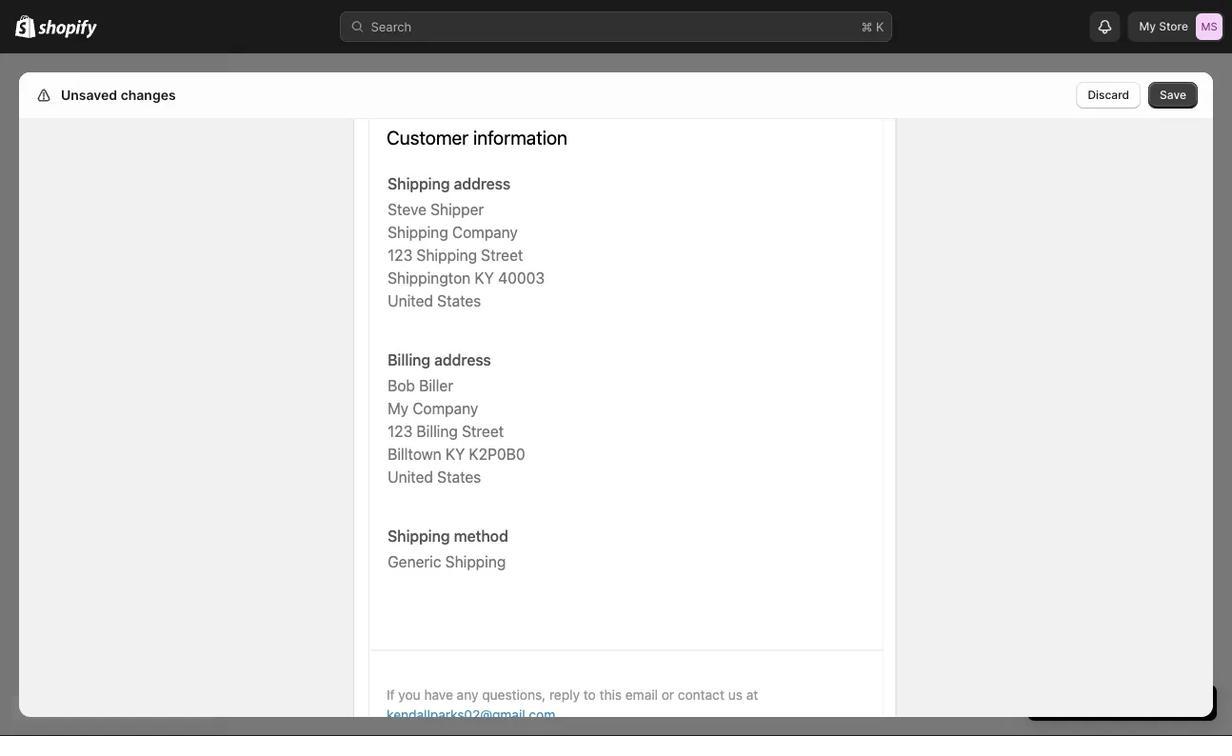 Task type: vqa. For each thing, say whether or not it's contained in the screenshot.
the Direct
no



Task type: locate. For each thing, give the bounding box(es) containing it.
search
[[371, 19, 412, 34]]

⌘
[[862, 19, 873, 34]]

k
[[877, 19, 885, 34]]

my store
[[1140, 20, 1189, 33]]

my
[[1140, 20, 1157, 33]]

shopify image
[[15, 15, 35, 38]]

⌘ k
[[862, 19, 885, 34]]

my store image
[[1197, 13, 1223, 40]]

save
[[1161, 88, 1187, 102]]

discard
[[1089, 88, 1130, 102]]

dialog
[[1222, 54, 1233, 737]]



Task type: describe. For each thing, give the bounding box(es) containing it.
store
[[1160, 20, 1189, 33]]

shopify image
[[38, 20, 97, 39]]

unsaved
[[61, 87, 117, 103]]

settings
[[57, 87, 111, 103]]

save button
[[1149, 82, 1199, 109]]

unsaved changes
[[61, 87, 176, 103]]

discard button
[[1077, 82, 1142, 109]]

settings dialog
[[19, 72, 1214, 717]]

changes
[[121, 87, 176, 103]]



